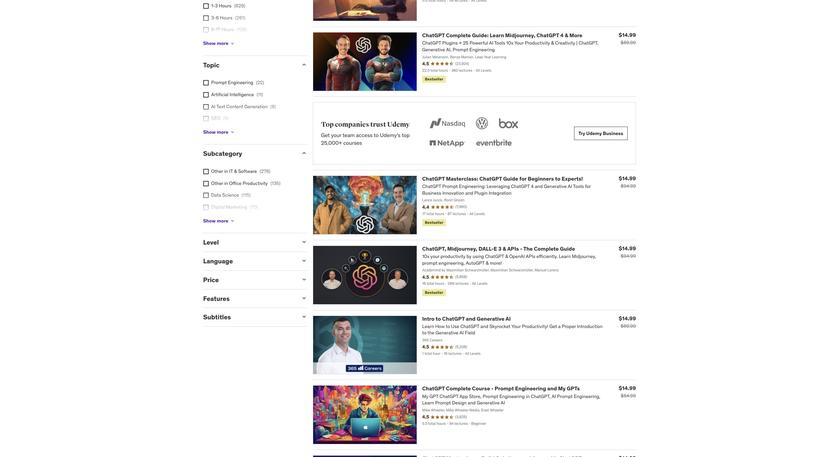 Task type: vqa. For each thing, say whether or not it's contained in the screenshot.


Task type: locate. For each thing, give the bounding box(es) containing it.
small image for subtitles
[[301, 314, 308, 320]]

apis
[[508, 245, 519, 252]]

1 show from the top
[[203, 40, 216, 46]]

more for topic
[[217, 129, 229, 135]]

course
[[473, 385, 491, 392]]

2 $94.99 from the top
[[621, 253, 637, 259]]

more down 17
[[217, 40, 229, 46]]

0 horizontal spatial -
[[492, 385, 494, 392]]

0 vertical spatial show
[[203, 40, 216, 46]]

1 horizontal spatial guide
[[561, 245, 576, 252]]

0 vertical spatial prompt
[[211, 80, 227, 86]]

subcategory
[[203, 150, 242, 158]]

in for it
[[224, 168, 228, 174]]

2 vertical spatial show more
[[203, 218, 229, 224]]

1 vertical spatial guide
[[561, 245, 576, 252]]

show down 6-
[[203, 40, 216, 46]]

0 vertical spatial $69.99
[[621, 40, 637, 46]]

xsmall image
[[203, 3, 209, 9], [203, 15, 209, 21], [203, 27, 209, 33], [230, 41, 235, 46], [203, 92, 209, 98], [230, 130, 235, 135], [203, 169, 209, 174], [203, 181, 209, 186], [203, 193, 209, 198], [230, 218, 235, 224]]

show more button for subcategory
[[203, 214, 235, 228]]

(70)
[[250, 204, 258, 210]]

1 vertical spatial show
[[203, 129, 216, 135]]

language
[[203, 257, 233, 265]]

1 vertical spatial show more
[[203, 129, 229, 135]]

1 horizontal spatial udemy
[[587, 130, 603, 136]]

0 vertical spatial midjourney,
[[506, 32, 536, 39]]

text
[[217, 103, 225, 109]]

3 show from the top
[[203, 218, 216, 224]]

0 vertical spatial guide
[[504, 175, 519, 182]]

prompt right course
[[495, 385, 514, 392]]

in
[[224, 168, 228, 174], [224, 180, 228, 186]]

midjourney, right learn
[[506, 32, 536, 39]]

1 vertical spatial udemy
[[587, 130, 603, 136]]

2 vertical spatial &
[[503, 245, 507, 252]]

1 $14.99 $69.99 from the top
[[619, 32, 637, 46]]

business
[[604, 130, 624, 136]]

copywriting
[[211, 127, 237, 133]]

topic
[[203, 61, 220, 69]]

1 vertical spatial to
[[556, 175, 561, 182]]

1 vertical spatial $14.99 $94.99
[[619, 245, 637, 259]]

e
[[494, 245, 498, 252]]

3 right e
[[499, 245, 502, 252]]

small image for language
[[301, 257, 308, 264]]

nasdaq image
[[429, 116, 467, 131]]

more down digital
[[217, 218, 229, 224]]

$14.99 for chatgpt complete course - prompt engineering and my gpts
[[619, 385, 637, 392]]

chatgpt complete guide: learn midjourney, chatgpt 4 & more
[[423, 32, 583, 39]]

in for office
[[224, 180, 228, 186]]

0 vertical spatial engineering
[[228, 80, 254, 86]]

hours
[[219, 3, 232, 9], [220, 15, 233, 21], [222, 27, 234, 33], [220, 39, 232, 45]]

hours right 17+
[[220, 39, 232, 45]]

to down trust
[[374, 132, 379, 139]]

complete left guide:
[[446, 32, 471, 39]]

ai text content generation (8)
[[211, 103, 276, 109]]

chatgpt, midjourney, dall-e 3 & apis - the complete guide link
[[423, 245, 576, 252]]

2 show from the top
[[203, 129, 216, 135]]

prompt up artificial
[[211, 80, 227, 86]]

show down seo
[[203, 129, 216, 135]]

2 $14.99 $69.99 from the top
[[619, 315, 637, 329]]

small image for subcategory
[[301, 150, 308, 157]]

0 vertical spatial $14.99 $94.99
[[619, 175, 637, 189]]

1 vertical spatial complete
[[535, 245, 559, 252]]

0 vertical spatial in
[[224, 168, 228, 174]]

5 $14.99 from the top
[[619, 385, 637, 392]]

xsmall image for data science (115)
[[203, 193, 209, 198]]

0 vertical spatial show more
[[203, 40, 229, 46]]

prompt
[[211, 80, 227, 86], [495, 385, 514, 392]]

trust
[[371, 120, 386, 129]]

3 more from the top
[[217, 218, 229, 224]]

gpts
[[567, 385, 581, 392]]

2 xsmall image from the top
[[203, 104, 209, 109]]

0 horizontal spatial midjourney,
[[448, 245, 478, 252]]

$14.99 $69.99
[[619, 32, 637, 46], [619, 315, 637, 329]]

xsmall image for digital
[[203, 205, 209, 210]]

1 vertical spatial $69.99
[[621, 323, 637, 329]]

(276)
[[260, 168, 271, 174]]

0 horizontal spatial and
[[466, 315, 476, 322]]

3 up 6
[[215, 3, 218, 9]]

3
[[215, 3, 218, 9], [499, 245, 502, 252]]

more down seo (5)
[[217, 129, 229, 135]]

chatgpt masterclass: chatgpt guide for beginners to experts! link
[[423, 175, 584, 182]]

chatgpt complete course - prompt engineering and my gpts link
[[423, 385, 581, 392]]

midjourney, left the dall-
[[448, 245, 478, 252]]

$69.99
[[621, 40, 637, 46], [621, 323, 637, 329]]

2 vertical spatial to
[[436, 315, 441, 322]]

1 in from the top
[[224, 168, 228, 174]]

complete right 'the'
[[535, 245, 559, 252]]

1 small image from the top
[[301, 61, 308, 68]]

small image
[[301, 239, 308, 245]]

4 xsmall image from the top
[[203, 205, 209, 210]]

1 show more from the top
[[203, 40, 229, 46]]

to left experts!
[[556, 175, 561, 182]]

1 show more button from the top
[[203, 37, 235, 50]]

udemy right try
[[587, 130, 603, 136]]

1-
[[211, 3, 215, 9]]

show down digital
[[203, 218, 216, 224]]

1 vertical spatial other
[[211, 180, 223, 186]]

1 horizontal spatial ai
[[506, 315, 511, 322]]

0 vertical spatial udemy
[[388, 120, 410, 129]]

xsmall image left digital
[[203, 205, 209, 210]]

0 horizontal spatial guide
[[504, 175, 519, 182]]

show more button down 17
[[203, 37, 235, 50]]

xsmall image for ai
[[203, 104, 209, 109]]

1 xsmall image from the top
[[203, 80, 209, 86]]

0 horizontal spatial to
[[374, 132, 379, 139]]

$14.99 $69.99 for chatgpt complete guide: learn midjourney, chatgpt 4 & more
[[619, 32, 637, 46]]

1 vertical spatial $94.99
[[621, 253, 637, 259]]

complete
[[446, 32, 471, 39], [535, 245, 559, 252], [446, 385, 471, 392]]

4 small image from the top
[[301, 276, 308, 283]]

show
[[203, 40, 216, 46], [203, 129, 216, 135], [203, 218, 216, 224]]

get
[[321, 132, 330, 139]]

show more for topic
[[203, 129, 229, 135]]

other left the it
[[211, 168, 223, 174]]

2 $14.99 from the top
[[619, 175, 637, 182]]

0 vertical spatial -
[[521, 245, 523, 252]]

0 vertical spatial $94.99
[[621, 183, 637, 189]]

2 horizontal spatial to
[[556, 175, 561, 182]]

5 small image from the top
[[301, 295, 308, 302]]

4 $14.99 from the top
[[619, 315, 637, 322]]

0 vertical spatial to
[[374, 132, 379, 139]]

show more down 6-
[[203, 40, 229, 46]]

show more down seo
[[203, 129, 229, 135]]

subtitles
[[203, 313, 231, 321]]

ai right generative
[[506, 315, 511, 322]]

team
[[343, 132, 355, 139]]

udemy up top
[[388, 120, 410, 129]]

0 vertical spatial &
[[565, 32, 569, 39]]

udemy
[[388, 120, 410, 129], [587, 130, 603, 136]]

more for subcategory
[[217, 218, 229, 224]]

& left "apis"
[[503, 245, 507, 252]]

1 horizontal spatial engineering
[[516, 385, 547, 392]]

1 $69.99 from the top
[[621, 40, 637, 46]]

0 vertical spatial complete
[[446, 32, 471, 39]]

& right 4
[[565, 32, 569, 39]]

2 vertical spatial complete
[[446, 385, 471, 392]]

0 vertical spatial ai
[[211, 103, 216, 109]]

and left 'my'
[[548, 385, 558, 392]]

top companies trust udemy get your team access to udemy's top 25,000+ courses
[[321, 120, 410, 146]]

small image for features
[[301, 295, 308, 302]]

1 horizontal spatial 3
[[499, 245, 502, 252]]

1 vertical spatial more
[[217, 129, 229, 135]]

subtitles button
[[203, 313, 296, 321]]

1 horizontal spatial midjourney,
[[506, 32, 536, 39]]

3 small image from the top
[[301, 257, 308, 264]]

in left the it
[[224, 168, 228, 174]]

show for subcategory
[[203, 218, 216, 224]]

hours right 1-
[[219, 3, 232, 9]]

to
[[374, 132, 379, 139], [556, 175, 561, 182], [436, 315, 441, 322]]

hours for 3-6 hours
[[220, 15, 233, 21]]

2 vertical spatial show
[[203, 218, 216, 224]]

show more down digital
[[203, 218, 229, 224]]

2 $69.99 from the top
[[621, 323, 637, 329]]

and left generative
[[466, 315, 476, 322]]

2 in from the top
[[224, 180, 228, 186]]

1 horizontal spatial to
[[436, 315, 441, 322]]

2 show more from the top
[[203, 129, 229, 135]]

0 vertical spatial other
[[211, 168, 223, 174]]

1 horizontal spatial &
[[503, 245, 507, 252]]

engineering
[[228, 80, 254, 86], [516, 385, 547, 392]]

xsmall image for prompt
[[203, 80, 209, 86]]

1-3 hours (629)
[[211, 3, 246, 9]]

other in it & software (276)
[[211, 168, 271, 174]]

intro to chatgpt and generative ai link
[[423, 315, 511, 322]]

1 $14.99 $94.99 from the top
[[619, 175, 637, 189]]

hours right 17
[[222, 27, 234, 33]]

other for other in it & software (276)
[[211, 168, 223, 174]]

to right the intro at the bottom of page
[[436, 315, 441, 322]]

seo (5)
[[211, 115, 229, 121]]

0 horizontal spatial prompt
[[211, 80, 227, 86]]

small image
[[301, 61, 308, 68], [301, 150, 308, 157], [301, 257, 308, 264], [301, 276, 308, 283], [301, 295, 308, 302], [301, 314, 308, 320]]

$14.99 for chatgpt, midjourney, dall-e 3 & apis - the complete guide
[[619, 245, 637, 252]]

beginners
[[528, 175, 555, 182]]

1 vertical spatial $14.99 $69.99
[[619, 315, 637, 329]]

hours right 6
[[220, 15, 233, 21]]

complete for chatgpt complete guide: learn midjourney, chatgpt 4 & more
[[446, 32, 471, 39]]

1 vertical spatial &
[[234, 168, 237, 174]]

content
[[227, 103, 243, 109]]

$14.99
[[619, 32, 637, 38], [619, 175, 637, 182], [619, 245, 637, 252], [619, 315, 637, 322], [619, 385, 637, 392]]

level
[[203, 238, 219, 246]]

1 other from the top
[[211, 168, 223, 174]]

xsmall image for 1-3 hours (629)
[[203, 3, 209, 9]]

2 more from the top
[[217, 129, 229, 135]]

1 horizontal spatial and
[[548, 385, 558, 392]]

0 horizontal spatial ai
[[211, 103, 216, 109]]

(11)
[[257, 92, 263, 98]]

4
[[561, 32, 564, 39]]

& right the it
[[234, 168, 237, 174]]

ai left text
[[211, 103, 216, 109]]

2 vertical spatial show more button
[[203, 214, 235, 228]]

1 vertical spatial prompt
[[495, 385, 514, 392]]

&
[[565, 32, 569, 39], [234, 168, 237, 174], [503, 245, 507, 252]]

0 horizontal spatial 3
[[215, 3, 218, 9]]

1 vertical spatial midjourney,
[[448, 245, 478, 252]]

1 horizontal spatial prompt
[[495, 385, 514, 392]]

other
[[211, 168, 223, 174], [211, 180, 223, 186]]

$14.99 $94.99
[[619, 175, 637, 189], [619, 245, 637, 259]]

2 horizontal spatial &
[[565, 32, 569, 39]]

0 horizontal spatial udemy
[[388, 120, 410, 129]]

xsmall image left seo
[[203, 116, 209, 121]]

other up data
[[211, 180, 223, 186]]

features button
[[203, 295, 296, 303]]

- right course
[[492, 385, 494, 392]]

3 $14.99 from the top
[[619, 245, 637, 252]]

2 show more button from the top
[[203, 126, 235, 139]]

3 show more button from the top
[[203, 214, 235, 228]]

- left 'the'
[[521, 245, 523, 252]]

in left office
[[224, 180, 228, 186]]

0 vertical spatial more
[[217, 40, 229, 46]]

6 small image from the top
[[301, 314, 308, 320]]

$14.99 for chatgpt complete guide: learn midjourney, chatgpt 4 & more
[[619, 32, 637, 38]]

show more button for topic
[[203, 126, 235, 139]]

2 $14.99 $94.99 from the top
[[619, 245, 637, 259]]

show more
[[203, 40, 229, 46], [203, 129, 229, 135], [203, 218, 229, 224]]

engineering left 'my'
[[516, 385, 547, 392]]

$94.99
[[621, 183, 637, 189], [621, 253, 637, 259]]

1 vertical spatial show more button
[[203, 126, 235, 139]]

2 vertical spatial more
[[217, 218, 229, 224]]

3 show more from the top
[[203, 218, 229, 224]]

xsmall image down the topic
[[203, 80, 209, 86]]

1 vertical spatial -
[[492, 385, 494, 392]]

complete left course
[[446, 385, 471, 392]]

xsmall image for other in it & software (276)
[[203, 169, 209, 174]]

volkswagen image
[[475, 116, 490, 131]]

the
[[524, 245, 533, 252]]

engineering up intelligence
[[228, 80, 254, 86]]

digital
[[211, 204, 225, 210]]

0 vertical spatial show more button
[[203, 37, 235, 50]]

3 xsmall image from the top
[[203, 116, 209, 121]]

xsmall image
[[203, 80, 209, 86], [203, 104, 209, 109], [203, 116, 209, 121], [203, 205, 209, 210]]

1 vertical spatial and
[[548, 385, 558, 392]]

2 small image from the top
[[301, 150, 308, 157]]

0 vertical spatial $14.99 $69.99
[[619, 32, 637, 46]]

2 other from the top
[[211, 180, 223, 186]]

chatgpt,
[[423, 245, 447, 252]]

show more button
[[203, 37, 235, 50], [203, 126, 235, 139], [203, 214, 235, 228]]

intro
[[423, 315, 435, 322]]

xsmall image left text
[[203, 104, 209, 109]]

show more button down digital
[[203, 214, 235, 228]]

0 vertical spatial 3
[[215, 3, 218, 9]]

other for other in office productivity (135)
[[211, 180, 223, 186]]

1 vertical spatial in
[[224, 180, 228, 186]]

data science (115)
[[211, 192, 251, 198]]

1 $94.99 from the top
[[621, 183, 637, 189]]

to inside top companies trust udemy get your team access to udemy's top 25,000+ courses
[[374, 132, 379, 139]]

midjourney,
[[506, 32, 536, 39], [448, 245, 478, 252]]

1 $14.99 from the top
[[619, 32, 637, 38]]

show more button down seo (5)
[[203, 126, 235, 139]]



Task type: describe. For each thing, give the bounding box(es) containing it.
17+
[[211, 39, 219, 45]]

hours for 6-17 hours
[[222, 27, 234, 33]]

chatgpt, midjourney, dall-e 3 & apis - the complete guide
[[423, 245, 576, 252]]

1 vertical spatial 3
[[499, 245, 502, 252]]

17+ hours
[[211, 39, 232, 45]]

1 more from the top
[[217, 40, 229, 46]]

(5)
[[223, 115, 229, 121]]

$14.99 $54.99
[[619, 385, 637, 399]]

(115)
[[242, 192, 251, 198]]

marketing
[[226, 204, 247, 210]]

6
[[216, 15, 219, 21]]

xsmall image for other in office productivity (135)
[[203, 181, 209, 186]]

dall-
[[479, 245, 494, 252]]

show for topic
[[203, 129, 216, 135]]

seo
[[211, 115, 221, 121]]

price button
[[203, 276, 296, 284]]

prompt engineering (22)
[[211, 80, 264, 86]]

top
[[321, 120, 334, 129]]

0 horizontal spatial &
[[234, 168, 237, 174]]

artificial
[[211, 92, 229, 98]]

xsmall image for 3-6 hours (261)
[[203, 15, 209, 21]]

science
[[222, 192, 239, 198]]

language button
[[203, 257, 296, 265]]

$14.99 $94.99 for chatgpt masterclass: chatgpt guide for beginners to experts!
[[619, 175, 637, 189]]

udemy's
[[380, 132, 401, 139]]

$54.99
[[621, 393, 637, 399]]

xsmall image for 6-17 hours (128)
[[203, 27, 209, 33]]

guide:
[[473, 32, 489, 39]]

$14.99 for chatgpt masterclass: chatgpt guide for beginners to experts!
[[619, 175, 637, 182]]

1 vertical spatial ai
[[506, 315, 511, 322]]

(128)
[[237, 27, 247, 33]]

courses
[[344, 139, 363, 146]]

my
[[559, 385, 566, 392]]

software
[[238, 168, 257, 174]]

more
[[570, 32, 583, 39]]

office
[[229, 180, 242, 186]]

data
[[211, 192, 221, 198]]

try udemy business
[[579, 130, 624, 136]]

features
[[203, 295, 230, 303]]

$14.99 for intro to chatgpt and generative ai
[[619, 315, 637, 322]]

chatgpt complete guide: learn midjourney, chatgpt 4 & more link
[[423, 32, 583, 39]]

$94.99 for chatgpt, midjourney, dall-e 3 & apis - the complete guide
[[621, 253, 637, 259]]

try
[[579, 130, 586, 136]]

experts!
[[562, 175, 584, 182]]

generative
[[477, 315, 505, 322]]

access
[[356, 132, 373, 139]]

17
[[216, 27, 221, 33]]

intro to chatgpt and generative ai
[[423, 315, 511, 322]]

(135)
[[271, 180, 281, 186]]

0 horizontal spatial engineering
[[228, 80, 254, 86]]

xsmall image for seo
[[203, 116, 209, 121]]

artificial intelligence (11)
[[211, 92, 263, 98]]

$14.99 $94.99 for chatgpt, midjourney, dall-e 3 & apis - the complete guide
[[619, 245, 637, 259]]

productivity
[[243, 180, 268, 186]]

show more for subcategory
[[203, 218, 229, 224]]

small image for price
[[301, 276, 308, 283]]

try udemy business link
[[575, 127, 628, 140]]

6-17 hours (128)
[[211, 27, 247, 33]]

eventbrite image
[[475, 136, 514, 151]]

hours for 1-3 hours
[[219, 3, 232, 9]]

learn
[[490, 32, 505, 39]]

for
[[520, 175, 527, 182]]

$69.99 for intro to chatgpt and generative ai
[[621, 323, 637, 329]]

masterclass:
[[446, 175, 479, 182]]

chatgpt complete course - prompt engineering and my gpts
[[423, 385, 581, 392]]

udemy inside top companies trust udemy get your team access to udemy's top 25,000+ courses
[[388, 120, 410, 129]]

price
[[203, 276, 219, 284]]

top
[[402, 132, 410, 139]]

6-
[[211, 27, 216, 33]]

25,000+
[[321, 139, 342, 146]]

box image
[[498, 116, 521, 131]]

0 vertical spatial and
[[466, 315, 476, 322]]

intelligence
[[230, 92, 254, 98]]

(261)
[[235, 15, 246, 21]]

chatgpt masterclass: chatgpt guide for beginners to experts!
[[423, 175, 584, 182]]

$94.99 for chatgpt masterclass: chatgpt guide for beginners to experts!
[[621, 183, 637, 189]]

generation
[[245, 103, 268, 109]]

xsmall image for artificial intelligence (11)
[[203, 92, 209, 98]]

your
[[331, 132, 342, 139]]

small image for topic
[[301, 61, 308, 68]]

(8)
[[271, 103, 276, 109]]

3-6 hours (261)
[[211, 15, 246, 21]]

level button
[[203, 238, 296, 246]]

(22)
[[256, 80, 264, 86]]

it
[[229, 168, 233, 174]]

other in office productivity (135)
[[211, 180, 281, 186]]

$14.99 $69.99 for intro to chatgpt and generative ai
[[619, 315, 637, 329]]

3-
[[211, 15, 216, 21]]

complete for chatgpt complete course - prompt engineering and my gpts
[[446, 385, 471, 392]]

netapp image
[[429, 136, 467, 151]]

1 horizontal spatial -
[[521, 245, 523, 252]]

1 vertical spatial engineering
[[516, 385, 547, 392]]

topic button
[[203, 61, 296, 69]]

(629)
[[234, 3, 246, 9]]

entrepreneurship
[[211, 216, 248, 222]]

companies
[[335, 120, 369, 129]]

$69.99 for chatgpt complete guide: learn midjourney, chatgpt 4 & more
[[621, 40, 637, 46]]

digital marketing (70)
[[211, 204, 258, 210]]



